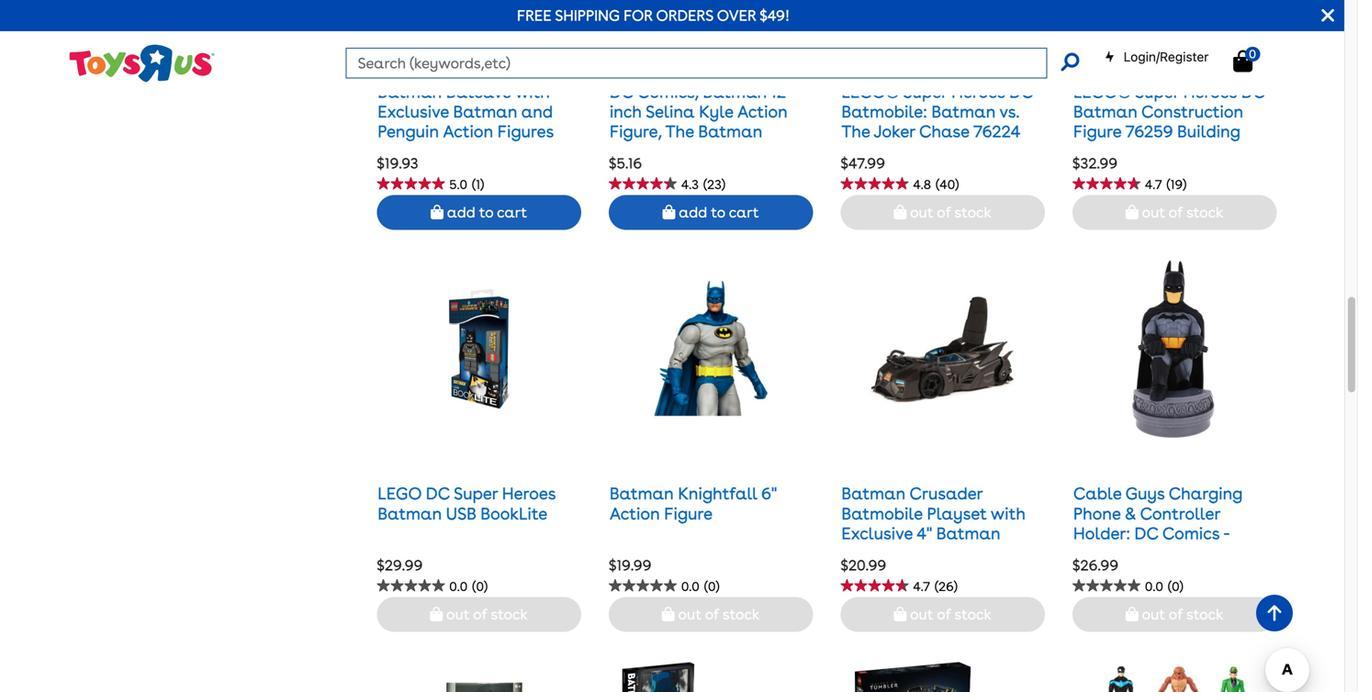 Task type: vqa. For each thing, say whether or not it's contained in the screenshot.
the DC Comics, Batman 12- inch Selina Kyle Action Figure, The Batman Movie Collectible Kids Toys for Boys and Girls Ages 3 and up
yes



Task type: describe. For each thing, give the bounding box(es) containing it.
0.0 for figure
[[681, 579, 700, 595]]

out down 4.7 (19)
[[1142, 204, 1165, 222]]

cable
[[1074, 484, 1122, 504]]

lego® super heroes dc batmobile: batman vs. the joker chase 76224 building set, 438 pieces image
[[867, 0, 1018, 40]]

construction
[[1142, 102, 1244, 122]]

0 link
[[1233, 47, 1271, 73]]

of down "(40)"
[[937, 204, 951, 222]]

275
[[1106, 141, 1134, 161]]

(23)
[[703, 177, 725, 193]]

batman inside batman knightfall 6" action figure
[[610, 484, 674, 504]]

0
[[1249, 47, 1256, 61]]

batman knightfall 6" action figure image
[[635, 258, 786, 442]]

$19.99
[[609, 557, 652, 574]]

set, inside lego® super heroes dc batman construction figure 76259 building set, 275 pieces $32.99
[[1074, 141, 1102, 161]]

kids
[[749, 141, 782, 161]]

(0) for figure
[[704, 579, 720, 595]]

5.0 (1)
[[449, 177, 484, 193]]

over
[[717, 6, 756, 24]]

$26.99
[[1073, 557, 1119, 574]]

dc comics, batman 6-pack 12" action figures image
[[1099, 660, 1250, 692]]

dc inside lego® super heroes dc batmobile: batman vs. the joker chase 76224 building set, 438 pieces $47.99
[[1009, 82, 1033, 102]]

out of stock for cable guys charging phone & controller holder: dc comics - batman
[[1139, 606, 1224, 624]]

out of stock for lego dc super heroes batman usb booklite
[[443, 606, 528, 624]]

of for batman knightfall 6" action figure
[[705, 606, 719, 624]]

(26)
[[935, 579, 958, 595]]

kyle
[[699, 102, 734, 122]]

crusader
[[910, 484, 983, 504]]

for
[[650, 161, 672, 181]]

cart for batman batcave with exclusive batman and penguin action figures and batcycle,
[[497, 204, 527, 222]]

joker
[[874, 122, 915, 141]]

heroes inside lego dc super heroes batman usb booklite
[[502, 484, 556, 504]]

charging
[[1169, 484, 1243, 504]]

stock for lego dc super heroes batman usb booklite
[[491, 606, 528, 624]]

dc comics, batman 12- inch selina kyle action figure, the batman movie collectible kids toys for boys and girls ages 3 and up
[[610, 82, 793, 201]]

4.8 (40)
[[913, 177, 959, 193]]

close button image
[[1322, 6, 1334, 26]]

batman inside lego dc super heroes batman usb booklite
[[378, 504, 442, 524]]

0.0 for batman
[[449, 579, 468, 595]]

add to cart for dc comics, batman 12- inch selina kyle action figure, the batman movie collectible kids toys for boys and girls ages 3 and up
[[675, 204, 759, 222]]

lego® super heroes dc batman construction figure 76259 building set, 275 pieces image
[[1099, 0, 1250, 40]]

figure inside lego® super heroes dc batman construction figure 76259 building set, 275 pieces $32.99
[[1074, 122, 1122, 141]]

-
[[1223, 524, 1230, 544]]

4.7 (26)
[[913, 579, 958, 595]]

dc comics, batman 12- inch selina kyle action figure, the batman movie collectible kids toys for boys and girls ages 3 and up link
[[610, 82, 793, 201]]

batman knightfall 6" action figure link
[[610, 484, 777, 524]]

batman crusader batmobile playset with exclusive 4" batman figure $20.99
[[841, 484, 1026, 574]]

figure inside batman knightfall 6" action figure
[[664, 504, 713, 524]]

lego
[[378, 484, 422, 504]]

exclusive inside batman batcave with exclusive batman and penguin action figures and batcycle, $19.93
[[378, 102, 449, 122]]

and down the 'penguin'
[[378, 141, 409, 161]]

out of stock down "(40)"
[[907, 204, 992, 222]]

boys
[[676, 161, 713, 181]]

stock for cable guys charging phone & controller holder: dc comics - batman
[[1186, 606, 1224, 624]]

lego® for lego® super heroes dc batmobile: batman vs. the joker chase 76224 building set, 438 pieces
[[842, 82, 899, 102]]

out of stock button for batman knightfall 6" action figure
[[609, 598, 813, 632]]

$5.16
[[609, 154, 642, 172]]

batman batcave with exclusive batman and penguin action figures and batcycle, image
[[403, 0, 554, 40]]

with inside batman batcave with exclusive batman and penguin action figures and batcycle, $19.93
[[515, 82, 550, 102]]

figures
[[498, 122, 554, 141]]

figure,
[[610, 122, 662, 141]]

toys
[[610, 161, 646, 181]]

12-
[[771, 82, 793, 102]]

out of stock button down "(40)"
[[841, 195, 1045, 230]]

lego® super heroes dc batman construction figure 76259 building set, 275 pieces link
[[1074, 82, 1265, 161]]

$47.99
[[841, 154, 885, 172]]

of down the (19)
[[1169, 204, 1183, 222]]

dc inside lego® super heroes dc batman construction figure 76259 building set, 275 pieces $32.99
[[1241, 82, 1265, 102]]

out for batman crusader batmobile playset with exclusive 4" batman figure
[[910, 606, 934, 624]]

batman batcave with exclusive batman and penguin action figures and batcycle, $19.93
[[377, 82, 554, 172]]

3 (0) from the left
[[1168, 579, 1184, 595]]

out for lego dc super heroes batman usb booklite
[[446, 606, 470, 624]]

lego® super heroes dc batman construction figure 76259 building set, 275 pieces $32.99
[[1073, 82, 1265, 172]]

76224
[[974, 122, 1021, 141]]

add to cart button for dc comics, batman 12- inch selina kyle action figure, the batman movie collectible kids toys for boys and girls ages 3 and up
[[609, 195, 813, 230]]

batman crusader batmobile playset with exclusive 4" batman figure link
[[842, 484, 1026, 563]]

6"
[[761, 484, 777, 504]]

girls
[[752, 161, 788, 181]]

lego® super heroes dc batmobile: batman vs. the joker chase 76224 building set, 438 pieces $47.99
[[841, 82, 1033, 172]]

cable guys charging phone & controller holder: dc comics - batman link
[[1074, 484, 1243, 563]]

usb
[[446, 504, 476, 524]]

shopping bag image for out of stock button underneath "(40)"
[[894, 205, 907, 220]]

login/register
[[1124, 49, 1209, 64]]

batman crusader batmobile playset with exclusive 4" batman figure image
[[867, 258, 1018, 442]]

building inside lego® super heroes dc batman construction figure 76259 building set, 275 pieces $32.99
[[1177, 122, 1241, 141]]

lego dc super heroes batman usb booklite
[[378, 484, 556, 524]]

out of stock button for lego dc super heroes batman usb booklite
[[377, 598, 581, 632]]

$32.99
[[1073, 154, 1118, 172]]

dc inside cable guys charging phone & controller holder: dc comics - batman $26.99
[[1135, 524, 1159, 544]]

batman inside lego® super heroes dc batmobile: batman vs. the joker chase 76224 building set, 438 pieces $47.99
[[932, 102, 996, 122]]

exclusive inside the batman crusader batmobile playset with exclusive 4" batman figure $20.99
[[842, 524, 913, 544]]

selina
[[646, 102, 695, 122]]

guys
[[1126, 484, 1165, 504]]

batman up "batmobile"
[[842, 484, 906, 504]]

0.0 (0) for figure
[[681, 579, 720, 595]]

batcave
[[446, 82, 511, 102]]

shopping bag image for 0 link at the top
[[1233, 50, 1253, 72]]

(40)
[[936, 177, 959, 193]]

pieces inside lego® super heroes dc batman construction figure 76259 building set, 275 pieces $32.99
[[1139, 141, 1187, 161]]

free
[[517, 6, 552, 24]]

4.7 for 4.7 (26)
[[913, 579, 930, 595]]

vs.
[[1000, 102, 1019, 122]]

stock for batman crusader batmobile playset with exclusive 4" batman figure
[[955, 606, 992, 624]]

free shipping for orders over $49!
[[517, 6, 790, 24]]

76259
[[1126, 122, 1173, 141]]

of for batman crusader batmobile playset with exclusive 4" batman figure
[[937, 606, 951, 624]]

shipping
[[555, 6, 620, 24]]

chase
[[919, 122, 970, 141]]

3 0.0 from the left
[[1145, 579, 1163, 595]]

stock down "(40)"
[[955, 204, 992, 222]]

out of stock for batman crusader batmobile playset with exclusive 4" batman figure
[[907, 606, 992, 624]]

ages
[[610, 181, 648, 201]]

lego dc super heroes batman usb booklite link
[[378, 484, 556, 524]]

lego® for lego® super heroes dc batman construction figure 76259 building set, 275 pieces
[[1074, 82, 1131, 102]]

batman knightfall 6" action figure
[[610, 484, 777, 524]]

shopping bag image for add to cart button associated with batman batcave with exclusive batman and penguin action figures and batcycle,
[[431, 205, 444, 220]]

inch
[[610, 102, 642, 122]]

438
[[941, 141, 970, 161]]

building inside lego® super heroes dc batmobile: batman vs. the joker chase 76224 building set, 438 pieces $47.99
[[842, 141, 905, 161]]

$49!
[[760, 6, 790, 24]]



Task type: locate. For each thing, give the bounding box(es) containing it.
4.3
[[681, 177, 699, 193]]

exclusive
[[378, 102, 449, 122], [842, 524, 913, 544]]

0 horizontal spatial add to cart
[[444, 204, 527, 222]]

$20.99
[[841, 557, 886, 574]]

0.0 (0) for batman
[[449, 579, 488, 595]]

1 lego® from the left
[[842, 82, 899, 102]]

super up usb
[[454, 484, 498, 504]]

2 pieces from the left
[[1139, 141, 1187, 161]]

shopping bag image
[[1233, 50, 1253, 72], [662, 607, 675, 622]]

shopping bag image up the 'dc comics, batman 6-pack 12" action figures' image
[[1126, 607, 1139, 622]]

batcycle,
[[414, 141, 487, 161]]

dc
[[610, 82, 634, 102], [1009, 82, 1033, 102], [1241, 82, 1265, 102], [426, 484, 450, 504], [1135, 524, 1159, 544]]

heroes inside lego® super heroes dc batman construction figure 76259 building set, 275 pieces $32.99
[[1184, 82, 1237, 102]]

$29.99
[[377, 557, 423, 574]]

0.0 down cable guys charging phone & controller holder: dc comics - batman $26.99
[[1145, 579, 1163, 595]]

4"
[[917, 524, 932, 544]]

pieces down 76259
[[1139, 141, 1187, 161]]

shopping bag image down 275
[[1126, 205, 1139, 220]]

out of stock up the 'dc comics, batman 6-pack 12" action figures' image
[[1139, 606, 1224, 624]]

0 horizontal spatial super
[[454, 484, 498, 504]]

cart for dc comics, batman 12- inch selina kyle action figure, the batman movie collectible kids toys for boys and girls ages 3 and up
[[729, 204, 759, 222]]

1 add to cart button from the left
[[377, 195, 581, 230]]

2 horizontal spatial figure
[[1074, 122, 1122, 141]]

0 horizontal spatial action
[[443, 122, 493, 141]]

$19.93
[[377, 154, 418, 172]]

1 add from the left
[[447, 204, 476, 222]]

of down (26)
[[937, 606, 951, 624]]

to down (1)
[[479, 204, 494, 222]]

0 horizontal spatial figure
[[664, 504, 713, 524]]

1 horizontal spatial add to cart button
[[609, 195, 813, 230]]

shopping bag image for out of stock button underneath the (19)
[[1126, 205, 1139, 220]]

shopping bag image for add to cart button corresponding to dc comics, batman 12- inch selina kyle action figure, the batman movie collectible kids toys for boys and girls ages 3 and up
[[663, 205, 675, 220]]

2 horizontal spatial super
[[1135, 82, 1179, 102]]

1 horizontal spatial super
[[903, 82, 947, 102]]

batman down holder:
[[1074, 544, 1138, 563]]

1 horizontal spatial shopping bag image
[[1233, 50, 1253, 72]]

1 vertical spatial figure
[[664, 504, 713, 524]]

of up the lego® art jim lee batman collection 31205 building kit (4,167 pieces) image
[[705, 606, 719, 624]]

the inside lego® super heroes dc batmobile: batman vs. the joker chase 76224 building set, 438 pieces $47.99
[[842, 122, 870, 141]]

figure inside the batman crusader batmobile playset with exclusive 4" batman figure $20.99
[[842, 544, 890, 563]]

4.7 (19)
[[1145, 177, 1187, 193]]

0.0 (0) down usb
[[449, 579, 488, 595]]

Enter Keyword or Item No. search field
[[346, 48, 1047, 79]]

1 horizontal spatial pieces
[[1139, 141, 1187, 161]]

2 0.0 (0) from the left
[[681, 579, 720, 595]]

batman
[[378, 82, 442, 102], [703, 82, 767, 102], [453, 102, 517, 122], [932, 102, 996, 122], [1074, 102, 1138, 122], [698, 122, 763, 141], [610, 484, 674, 504], [842, 484, 906, 504], [378, 504, 442, 524], [936, 524, 1001, 544], [1074, 544, 1138, 563]]

add to cart for batman batcave with exclusive batman and penguin action figures and batcycle,
[[444, 204, 527, 222]]

1 horizontal spatial exclusive
[[842, 524, 913, 544]]

batmobile
[[842, 504, 923, 524]]

dc up usb
[[426, 484, 450, 504]]

stock
[[955, 204, 992, 222], [1186, 204, 1224, 222], [491, 606, 528, 624], [723, 606, 760, 624], [955, 606, 992, 624], [1186, 606, 1224, 624]]

of up the 'dc comics, batman 6-pack 12" action figures' image
[[1169, 606, 1183, 624]]

lego® dc batman batmobile tumbler 76240 building kit (2,049 pieces) image
[[851, 660, 1035, 692]]

0 horizontal spatial shopping bag image
[[662, 607, 675, 622]]

of for lego dc super heroes batman usb booklite
[[473, 606, 487, 624]]

out of stock button for cable guys charging phone & controller holder: dc comics - batman
[[1073, 598, 1277, 632]]

1 vertical spatial shopping bag image
[[662, 607, 675, 622]]

with inside the batman crusader batmobile playset with exclusive 4" batman figure $20.99
[[991, 504, 1026, 524]]

2 set, from the left
[[1074, 141, 1102, 161]]

(0) down batman knightfall 6" action figure
[[704, 579, 720, 595]]

heroes up construction
[[1184, 82, 1237, 102]]

pieces inside lego® super heroes dc batmobile: batman vs. the joker chase 76224 building set, 438 pieces $47.99
[[975, 141, 1023, 161]]

0 horizontal spatial cart
[[497, 204, 527, 222]]

super inside lego dc super heroes batman usb booklite
[[454, 484, 498, 504]]

2 add to cart from the left
[[675, 204, 759, 222]]

comics,
[[638, 82, 699, 102]]

heroes up vs.
[[952, 82, 1005, 102]]

shopping bag image down joker
[[894, 205, 907, 220]]

stock up the lego® art jim lee batman collection 31205 building kit (4,167 pieces) image
[[723, 606, 760, 624]]

1 horizontal spatial heroes
[[952, 82, 1005, 102]]

shopping bag image inside 0 link
[[1233, 50, 1253, 72]]

shopping bag image up 'mego action figure, 14" batman 52 (limited edition collector?s item)' image
[[430, 607, 443, 622]]

super inside lego® super heroes dc batmobile: batman vs. the joker chase 76224 building set, 438 pieces $47.99
[[903, 82, 947, 102]]

1 horizontal spatial with
[[991, 504, 1026, 524]]

1 0.0 from the left
[[449, 579, 468, 595]]

add to cart button down (1)
[[377, 195, 581, 230]]

2 horizontal spatial 0.0 (0)
[[1145, 579, 1184, 595]]

4.7 left (26)
[[913, 579, 930, 595]]

and
[[521, 102, 553, 122], [378, 141, 409, 161], [717, 161, 749, 181], [665, 181, 696, 201]]

dc inside lego dc super heroes batman usb booklite
[[426, 484, 450, 504]]

0 horizontal spatial 4.7
[[913, 579, 930, 595]]

the
[[665, 122, 694, 141], [842, 122, 870, 141]]

1 (0) from the left
[[472, 579, 488, 595]]

out of stock button down the (19)
[[1073, 195, 1277, 230]]

0 horizontal spatial 0.0
[[449, 579, 468, 595]]

1 horizontal spatial to
[[711, 204, 725, 222]]

to down up
[[711, 204, 725, 222]]

lego® art jim lee batman collection 31205 building kit (4,167 pieces) image
[[619, 660, 803, 692]]

action for batcycle,
[[443, 122, 493, 141]]

out for cable guys charging phone & controller holder: dc comics - batman
[[1142, 606, 1165, 624]]

phone
[[1074, 504, 1121, 524]]

out of stock button up the lego® art jim lee batman collection 31205 building kit (4,167 pieces) image
[[609, 598, 813, 632]]

stock down the (19)
[[1186, 204, 1224, 222]]

(0) for batman
[[472, 579, 488, 595]]

lego® inside lego® super heroes dc batman construction figure 76259 building set, 275 pieces $32.99
[[1074, 82, 1131, 102]]

1 horizontal spatial 4.7
[[1145, 177, 1162, 193]]

1 vertical spatial with
[[991, 504, 1026, 524]]

0 horizontal spatial exclusive
[[378, 102, 449, 122]]

holder:
[[1074, 524, 1130, 544]]

0 horizontal spatial with
[[515, 82, 550, 102]]

0.0 down usb
[[449, 579, 468, 595]]

out of stock down (26)
[[907, 606, 992, 624]]

1 horizontal spatial the
[[842, 122, 870, 141]]

2 vertical spatial figure
[[842, 544, 890, 563]]

batman up chase
[[932, 102, 996, 122]]

batman up kyle
[[703, 82, 767, 102]]

1 horizontal spatial lego®
[[1074, 82, 1131, 102]]

set, down chase
[[909, 141, 938, 161]]

pieces down 76224
[[975, 141, 1023, 161]]

figure down knightfall
[[664, 504, 713, 524]]

(0) down usb
[[472, 579, 488, 595]]

shopping bag image for out of stock button related to batman knightfall 6" action figure
[[662, 607, 675, 622]]

add to cart down up
[[675, 204, 759, 222]]

playset
[[927, 504, 987, 524]]

cart down figures
[[497, 204, 527, 222]]

dc comics, batman 12-inch selina kyle action figure, the batman movie collectible kids toys for boys and girls ages 3 and up image
[[635, 0, 786, 40]]

to for dc comics, batman 12- inch selina kyle action figure, the batman movie collectible kids toys for boys and girls ages 3 and up
[[711, 204, 725, 222]]

out down 4.7 (26)
[[910, 606, 934, 624]]

and down the boys
[[665, 181, 696, 201]]

dc up vs.
[[1009, 82, 1033, 102]]

3
[[652, 181, 661, 201]]

&
[[1125, 504, 1136, 524]]

figure down "batmobile"
[[842, 544, 890, 563]]

1 horizontal spatial action
[[610, 504, 660, 524]]

2 cart from the left
[[729, 204, 759, 222]]

0.0 down batman knightfall 6" action figure
[[681, 579, 700, 595]]

login/register button
[[1105, 48, 1209, 66]]

add to cart button for batman batcave with exclusive batman and penguin action figures and batcycle,
[[377, 195, 581, 230]]

heroes up booklite
[[502, 484, 556, 504]]

building down joker
[[842, 141, 905, 161]]

stock up the 'dc comics, batman 6-pack 12" action figures' image
[[1186, 606, 1224, 624]]

heroes for batman
[[952, 82, 1005, 102]]

out of stock for batman knightfall 6" action figure
[[675, 606, 760, 624]]

with up figures
[[515, 82, 550, 102]]

out of stock button down (26)
[[841, 598, 1045, 632]]

2 add from the left
[[679, 204, 707, 222]]

lego® super heroes dc batmobile: batman vs. the joker chase 76224 building set, 438 pieces link
[[842, 82, 1033, 161]]

out of stock button up the 'dc comics, batman 6-pack 12" action figures' image
[[1073, 598, 1277, 632]]

0 horizontal spatial lego®
[[842, 82, 899, 102]]

add for dc comics, batman 12- inch selina kyle action figure, the batman movie collectible kids toys for boys and girls ages 3 and up
[[679, 204, 707, 222]]

0.0
[[449, 579, 468, 595], [681, 579, 700, 595], [1145, 579, 1163, 595]]

1 horizontal spatial 0.0
[[681, 579, 700, 595]]

lego®
[[842, 82, 899, 102], [1074, 82, 1131, 102]]

1 horizontal spatial set,
[[1074, 141, 1102, 161]]

action inside batman knightfall 6" action figure
[[610, 504, 660, 524]]

batman down the lego
[[378, 504, 442, 524]]

mego action figure, 14" batman 52 (limited edition collector?s item) image
[[387, 660, 571, 692]]

2 the from the left
[[842, 122, 870, 141]]

(0)
[[472, 579, 488, 595], [704, 579, 720, 595], [1168, 579, 1184, 595]]

out of stock
[[907, 204, 992, 222], [1139, 204, 1224, 222], [443, 606, 528, 624], [675, 606, 760, 624], [907, 606, 992, 624], [1139, 606, 1224, 624]]

cable guys charging phone & controller holder: dc comics - batman image
[[1083, 258, 1267, 442]]

out of stock button up 'mego action figure, 14" batman 52 (limited edition collector?s item)' image
[[377, 598, 581, 632]]

with
[[515, 82, 550, 102], [991, 504, 1026, 524]]

comics
[[1163, 524, 1220, 544]]

dc down 0 link at the top
[[1241, 82, 1265, 102]]

building
[[1177, 122, 1241, 141], [842, 141, 905, 161]]

of
[[937, 204, 951, 222], [1169, 204, 1183, 222], [473, 606, 487, 624], [705, 606, 719, 624], [937, 606, 951, 624], [1169, 606, 1183, 624]]

0 horizontal spatial heroes
[[502, 484, 556, 504]]

batman inside cable guys charging phone & controller holder: dc comics - batman $26.99
[[1074, 544, 1138, 563]]

0 vertical spatial building
[[1177, 122, 1241, 141]]

0.0 (0) down batman knightfall 6" action figure
[[681, 579, 720, 595]]

the inside dc comics, batman 12- inch selina kyle action figure, the batman movie collectible kids toys for boys and girls ages 3 and up
[[665, 122, 694, 141]]

shopping bag image for out of stock button associated with lego dc super heroes batman usb booklite
[[430, 607, 443, 622]]

for
[[624, 6, 653, 24]]

lego® up batmobile:
[[842, 82, 899, 102]]

super inside lego® super heroes dc batman construction figure 76259 building set, 275 pieces $32.99
[[1135, 82, 1179, 102]]

0 vertical spatial exclusive
[[378, 102, 449, 122]]

None search field
[[346, 48, 1080, 79]]

knightfall
[[678, 484, 757, 504]]

2 to from the left
[[711, 204, 725, 222]]

3 0.0 (0) from the left
[[1145, 579, 1184, 595]]

add to cart
[[444, 204, 527, 222], [675, 204, 759, 222]]

0 vertical spatial with
[[515, 82, 550, 102]]

2 (0) from the left
[[704, 579, 720, 595]]

cable guys charging phone & controller holder: dc comics - batman $26.99
[[1073, 484, 1243, 574]]

4.7 for 4.7 (19)
[[1145, 177, 1162, 193]]

0 horizontal spatial add to cart button
[[377, 195, 581, 230]]

(1)
[[472, 177, 484, 193]]

set, inside lego® super heroes dc batmobile: batman vs. the joker chase 76224 building set, 438 pieces $47.99
[[909, 141, 938, 161]]

the down 'selina'
[[665, 122, 694, 141]]

4.3 (23)
[[681, 177, 725, 193]]

out up the lego® art jim lee batman collection 31205 building kit (4,167 pieces) image
[[678, 606, 702, 624]]

super
[[903, 82, 947, 102], [1135, 82, 1179, 102], [454, 484, 498, 504]]

out of stock button for batman crusader batmobile playset with exclusive 4" batman figure
[[841, 598, 1045, 632]]

controller
[[1140, 504, 1220, 524]]

the up $47.99
[[842, 122, 870, 141]]

add to cart button down (23)
[[609, 195, 813, 230]]

1 horizontal spatial add
[[679, 204, 707, 222]]

1 horizontal spatial 0.0 (0)
[[681, 579, 720, 595]]

orders
[[656, 6, 714, 24]]

add down up
[[679, 204, 707, 222]]

and up up
[[717, 161, 749, 181]]

heroes for construction
[[1184, 82, 1237, 102]]

heroes inside lego® super heroes dc batmobile: batman vs. the joker chase 76224 building set, 438 pieces $47.99
[[952, 82, 1005, 102]]

action inside batman batcave with exclusive batman and penguin action figures and batcycle, $19.93
[[443, 122, 493, 141]]

movie
[[610, 141, 655, 161]]

out down 4.8
[[910, 204, 934, 222]]

heroes
[[952, 82, 1005, 102], [1184, 82, 1237, 102], [502, 484, 556, 504]]

super for batman
[[903, 82, 947, 102]]

add for batman batcave with exclusive batman and penguin action figures and batcycle,
[[447, 204, 476, 222]]

5.0
[[449, 177, 468, 193]]

0 horizontal spatial add
[[447, 204, 476, 222]]

penguin
[[378, 122, 439, 141]]

shopping bag image for out of stock button for batman crusader batmobile playset with exclusive 4" batman figure
[[894, 607, 907, 622]]

shopping bag image
[[431, 205, 444, 220], [663, 205, 675, 220], [894, 205, 907, 220], [1126, 205, 1139, 220], [430, 607, 443, 622], [894, 607, 907, 622], [1126, 607, 1139, 622]]

dc up inch
[[610, 82, 634, 102]]

0 horizontal spatial 0.0 (0)
[[449, 579, 488, 595]]

1 horizontal spatial building
[[1177, 122, 1241, 141]]

0 horizontal spatial pieces
[[975, 141, 1023, 161]]

action inside dc comics, batman 12- inch selina kyle action figure, the batman movie collectible kids toys for boys and girls ages 3 and up
[[737, 102, 788, 122]]

out of stock button
[[841, 195, 1045, 230], [1073, 195, 1277, 230], [377, 598, 581, 632], [609, 598, 813, 632], [841, 598, 1045, 632], [1073, 598, 1277, 632]]

batman down playset
[[936, 524, 1001, 544]]

with right playset
[[991, 504, 1026, 524]]

shopping bag image up the lego® art jim lee batman collection 31205 building kit (4,167 pieces) image
[[662, 607, 675, 622]]

1 add to cart from the left
[[444, 204, 527, 222]]

0.0 (0) down cable guys charging phone & controller holder: dc comics - batman $26.99
[[1145, 579, 1184, 595]]

0 horizontal spatial (0)
[[472, 579, 488, 595]]

1 horizontal spatial (0)
[[704, 579, 720, 595]]

out
[[910, 204, 934, 222], [1142, 204, 1165, 222], [446, 606, 470, 624], [678, 606, 702, 624], [910, 606, 934, 624], [1142, 606, 1165, 624]]

action for batman
[[737, 102, 788, 122]]

shopping bag image for out of stock button associated with cable guys charging phone & controller holder: dc comics - batman
[[1126, 607, 1139, 622]]

batman down batcave
[[453, 102, 517, 122]]

to for batman batcave with exclusive batman and penguin action figures and batcycle,
[[479, 204, 494, 222]]

stock for batman knightfall 6" action figure
[[723, 606, 760, 624]]

shopping bag image inside out of stock button
[[662, 607, 675, 622]]

2 horizontal spatial heroes
[[1184, 82, 1237, 102]]

1 vertical spatial building
[[842, 141, 905, 161]]

shopping bag image up lego® dc batman batmobile tumbler 76240 building kit (2,049 pieces) image
[[894, 607, 907, 622]]

out of stock up 'mego action figure, 14" batman 52 (limited edition collector?s item)' image
[[443, 606, 528, 624]]

figure
[[1074, 122, 1122, 141], [664, 504, 713, 524], [842, 544, 890, 563]]

(19)
[[1167, 177, 1187, 193]]

and up figures
[[521, 102, 553, 122]]

0 vertical spatial shopping bag image
[[1233, 50, 1253, 72]]

stock up 'mego action figure, 14" batman 52 (limited edition collector?s item)' image
[[491, 606, 528, 624]]

1 to from the left
[[479, 204, 494, 222]]

lego® up 76259
[[1074, 82, 1131, 102]]

batmobile:
[[842, 102, 927, 122]]

batman inside lego® super heroes dc batman construction figure 76259 building set, 275 pieces $32.99
[[1074, 102, 1138, 122]]

out of stock down the (19)
[[1139, 204, 1224, 222]]

4.7 left the (19)
[[1145, 177, 1162, 193]]

add to cart down (1)
[[444, 204, 527, 222]]

1 horizontal spatial figure
[[842, 544, 890, 563]]

cart
[[497, 204, 527, 222], [729, 204, 759, 222]]

0 horizontal spatial to
[[479, 204, 494, 222]]

dc down the &
[[1135, 524, 1159, 544]]

of for cable guys charging phone & controller holder: dc comics - batman
[[1169, 606, 1183, 624]]

4.8
[[913, 177, 931, 193]]

2 0.0 from the left
[[681, 579, 700, 595]]

batman up $19.99
[[610, 484, 674, 504]]

0 vertical spatial 4.7
[[1145, 177, 1162, 193]]

cart down the girls
[[729, 204, 759, 222]]

stock down (26)
[[955, 606, 992, 624]]

out of stock up the lego® art jim lee batman collection 31205 building kit (4,167 pieces) image
[[675, 606, 760, 624]]

batman down kyle
[[698, 122, 763, 141]]

2 horizontal spatial (0)
[[1168, 579, 1184, 595]]

lego® inside lego® super heroes dc batmobile: batman vs. the joker chase 76224 building set, 438 pieces $47.99
[[842, 82, 899, 102]]

0 horizontal spatial building
[[842, 141, 905, 161]]

0 horizontal spatial set,
[[909, 141, 938, 161]]

building down construction
[[1177, 122, 1241, 141]]

set, left 275
[[1074, 141, 1102, 161]]

collectible
[[659, 141, 745, 161]]

2 lego® from the left
[[1074, 82, 1131, 102]]

to
[[479, 204, 494, 222], [711, 204, 725, 222]]

2 horizontal spatial 0.0
[[1145, 579, 1163, 595]]

action down 12-
[[737, 102, 788, 122]]

1 pieces from the left
[[975, 141, 1023, 161]]

2 add to cart button from the left
[[609, 195, 813, 230]]

booklite
[[481, 504, 548, 524]]

out up the 'dc comics, batman 6-pack 12" action figures' image
[[1142, 606, 1165, 624]]

lego dc super heroes batman usb booklite image
[[387, 258, 571, 442]]

out up 'mego action figure, 14" batman 52 (limited edition collector?s item)' image
[[446, 606, 470, 624]]

add down 5.0 on the top left
[[447, 204, 476, 222]]

batman batcave with exclusive batman and penguin action figures and batcycle, link
[[378, 82, 554, 161]]

shopping bag image down batcycle,
[[431, 205, 444, 220]]

0 horizontal spatial the
[[665, 122, 694, 141]]

out for batman knightfall 6" action figure
[[678, 606, 702, 624]]

(0) down comics
[[1168, 579, 1184, 595]]

free shipping for orders over $49! link
[[517, 6, 790, 24]]

1 cart from the left
[[497, 204, 527, 222]]

1 vertical spatial exclusive
[[842, 524, 913, 544]]

0 vertical spatial figure
[[1074, 122, 1122, 141]]

2 horizontal spatial action
[[737, 102, 788, 122]]

toys r us image
[[68, 43, 215, 84]]

super for construction
[[1135, 82, 1179, 102]]

super down the login/register button
[[1135, 82, 1179, 102]]

action up batcycle,
[[443, 122, 493, 141]]

shopping bag image up construction
[[1233, 50, 1253, 72]]

up
[[700, 181, 720, 201]]

super up chase
[[903, 82, 947, 102]]

action up $19.99
[[610, 504, 660, 524]]

1 the from the left
[[665, 122, 694, 141]]

1 set, from the left
[[909, 141, 938, 161]]

1 vertical spatial 4.7
[[913, 579, 930, 595]]

dc inside dc comics, batman 12- inch selina kyle action figure, the batman movie collectible kids toys for boys and girls ages 3 and up
[[610, 82, 634, 102]]

1 0.0 (0) from the left
[[449, 579, 488, 595]]

1 horizontal spatial cart
[[729, 204, 759, 222]]

of up 'mego action figure, 14" batman 52 (limited edition collector?s item)' image
[[473, 606, 487, 624]]

batman up the 'penguin'
[[378, 82, 442, 102]]

1 horizontal spatial add to cart
[[675, 204, 759, 222]]



